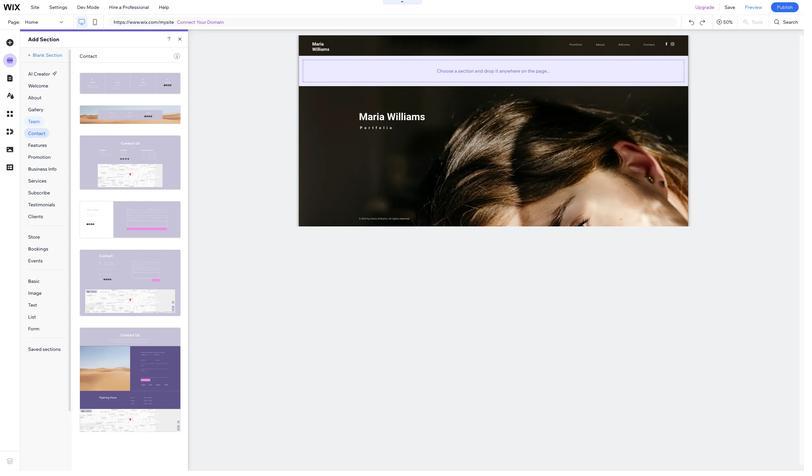 Task type: locate. For each thing, give the bounding box(es) containing it.
domain
[[207, 19, 224, 25]]

preview button
[[741, 0, 768, 15]]

a
[[119, 4, 122, 10], [455, 68, 457, 74]]

contact
[[80, 53, 97, 59], [28, 131, 45, 137]]

clients
[[28, 214, 43, 220]]

0 vertical spatial section
[[40, 36, 59, 43]]

and
[[475, 68, 484, 74]]

saved sections
[[28, 347, 61, 353]]

publish button
[[772, 2, 800, 12]]

blank section
[[33, 52, 62, 58]]

1 vertical spatial a
[[455, 68, 457, 74]]

0 horizontal spatial a
[[119, 4, 122, 10]]

promotion
[[28, 154, 51, 160]]

preview
[[746, 4, 763, 10]]

the
[[528, 68, 535, 74]]

1 horizontal spatial contact
[[80, 53, 97, 59]]

settings
[[49, 4, 67, 10]]

basic
[[28, 279, 40, 285]]

gallery
[[28, 107, 43, 113]]

page...
[[536, 68, 551, 74]]

0 vertical spatial a
[[119, 4, 122, 10]]

add
[[28, 36, 39, 43]]

tools
[[752, 19, 764, 25]]

upgrade
[[696, 4, 715, 10]]

anywhere
[[500, 68, 521, 74]]

publish
[[778, 4, 794, 10]]

it
[[496, 68, 499, 74]]

section
[[458, 68, 474, 74]]

0 horizontal spatial contact
[[28, 131, 45, 137]]

section up blank section
[[40, 36, 59, 43]]

50% button
[[714, 15, 738, 29]]

help
[[159, 4, 169, 10]]

business info
[[28, 166, 57, 172]]

on
[[522, 68, 527, 74]]

save
[[725, 4, 736, 10]]

a left the section
[[455, 68, 457, 74]]

info
[[48, 166, 57, 172]]

blank
[[33, 52, 45, 58]]

1 vertical spatial section
[[46, 52, 62, 58]]

services
[[28, 178, 47, 184]]

choose a section and drop it anywhere on the page...
[[437, 68, 551, 74]]

a right the hire in the left top of the page
[[119, 4, 122, 10]]

hire a professional
[[109, 4, 149, 10]]

mode
[[87, 4, 99, 10]]

home
[[25, 19, 38, 25]]

creator
[[34, 71, 50, 77]]

business
[[28, 166, 47, 172]]

subscribe
[[28, 190, 50, 196]]

your
[[197, 19, 206, 25]]

section right blank at the top left
[[46, 52, 62, 58]]

1 horizontal spatial a
[[455, 68, 457, 74]]

about
[[28, 95, 42, 101]]

section
[[40, 36, 59, 43], [46, 52, 62, 58]]

ai
[[28, 71, 33, 77]]

section for blank section
[[46, 52, 62, 58]]



Task type: vqa. For each thing, say whether or not it's contained in the screenshot.
the 50% to the left
no



Task type: describe. For each thing, give the bounding box(es) containing it.
search button
[[770, 15, 805, 29]]

1 vertical spatial contact
[[28, 131, 45, 137]]

add section
[[28, 36, 59, 43]]

drop
[[485, 68, 495, 74]]

events
[[28, 258, 43, 264]]

team
[[28, 119, 40, 125]]

ai creator
[[28, 71, 50, 77]]

https://www.wix.com/mysite
[[114, 19, 174, 25]]

50%
[[724, 19, 733, 25]]

sections
[[43, 347, 61, 353]]

a for professional
[[119, 4, 122, 10]]

bookings
[[28, 246, 48, 252]]

dev
[[77, 4, 86, 10]]

section for add section
[[40, 36, 59, 43]]

connect
[[177, 19, 196, 25]]

0 vertical spatial contact
[[80, 53, 97, 59]]

text
[[28, 303, 37, 309]]

store
[[28, 234, 40, 240]]

features
[[28, 143, 47, 148]]

site
[[31, 4, 39, 10]]

save button
[[720, 0, 741, 15]]

professional
[[123, 4, 149, 10]]

hire
[[109, 4, 118, 10]]

testimonials
[[28, 202, 55, 208]]

https://www.wix.com/mysite connect your domain
[[114, 19, 224, 25]]

image
[[28, 291, 42, 297]]

form
[[28, 326, 39, 332]]

list
[[28, 314, 36, 320]]

choose
[[437, 68, 454, 74]]

a for section
[[455, 68, 457, 74]]

saved
[[28, 347, 42, 353]]

search
[[784, 19, 799, 25]]

tools button
[[738, 15, 770, 29]]

welcome
[[28, 83, 48, 89]]

dev mode
[[77, 4, 99, 10]]



